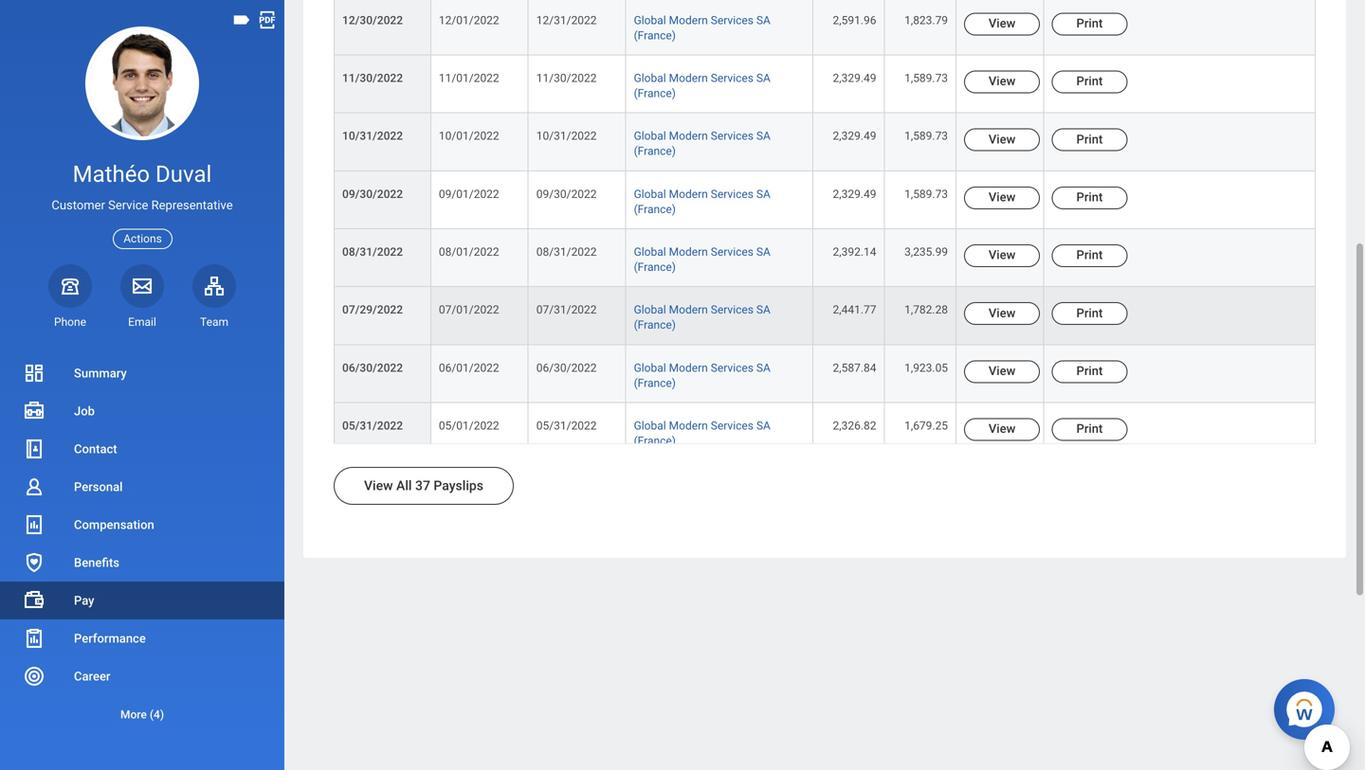 Task type: vqa. For each thing, say whether or not it's contained in the screenshot.


Task type: locate. For each thing, give the bounding box(es) containing it.
1 09/30/2022 from the left
[[342, 187, 403, 201]]

1 06/30/2022 from the left
[[342, 361, 403, 375]]

global for 06/30/2022
[[634, 361, 666, 375]]

services for 06/30/2022
[[711, 361, 754, 375]]

1 row from the top
[[334, 0, 1316, 55]]

7 global modern services sa (france) link from the top
[[634, 358, 771, 390]]

11/30/2022 down 12/30/2022
[[342, 72, 403, 85]]

workday assistant region
[[1274, 672, 1342, 740]]

actions
[[123, 232, 162, 246]]

global modern services sa (france) for 05/31/2022
[[634, 419, 771, 448]]

6 services from the top
[[711, 303, 754, 317]]

4 row from the top
[[334, 171, 1316, 229]]

6 view button from the top
[[964, 302, 1040, 325]]

6 row from the top
[[334, 287, 1316, 345]]

global
[[634, 14, 666, 27], [634, 72, 666, 85], [634, 130, 666, 143], [634, 187, 666, 201], [634, 245, 666, 259], [634, 303, 666, 317], [634, 361, 666, 375], [634, 419, 666, 433]]

0 vertical spatial 1,589.73
[[904, 72, 948, 85]]

navigation pane region
[[0, 0, 284, 771]]

print for fourth print button from the top
[[1076, 190, 1103, 204]]

job link
[[0, 392, 284, 430]]

8 services from the top
[[711, 419, 754, 433]]

5 modern from the top
[[669, 245, 708, 259]]

5 global modern services sa (france) from the top
[[634, 245, 771, 274]]

global modern services sa (france) for 11/30/2022
[[634, 72, 771, 100]]

3 1,589.73 from the top
[[904, 187, 948, 201]]

email mathéo duval element
[[120, 315, 164, 330]]

06/30/2022
[[342, 361, 403, 375], [536, 361, 597, 375]]

3,235.99
[[904, 245, 948, 259]]

1 print from the top
[[1076, 16, 1103, 30]]

8 modern from the top
[[669, 419, 708, 433]]

0 horizontal spatial 10/31/2022
[[342, 130, 403, 143]]

3 services from the top
[[711, 130, 754, 143]]

modern for 06/30/2022
[[669, 361, 708, 375]]

0 horizontal spatial 11/30/2022
[[342, 72, 403, 85]]

11/30/2022 down 12/31/2022
[[536, 72, 597, 85]]

services for 11/30/2022
[[711, 72, 754, 85]]

3 print button from the top
[[1052, 129, 1128, 151]]

1 (france) from the top
[[634, 29, 676, 42]]

1 sa from the top
[[756, 14, 771, 27]]

3 row from the top
[[334, 113, 1316, 171]]

0 horizontal spatial 05/31/2022
[[342, 419, 403, 433]]

1 1,589.73 from the top
[[904, 72, 948, 85]]

4 global modern services sa (france) from the top
[[634, 187, 771, 216]]

career image
[[23, 665, 46, 688]]

1 global modern services sa (france) from the top
[[634, 14, 771, 42]]

customer
[[52, 198, 105, 212]]

1 view button from the top
[[964, 13, 1040, 35]]

0 horizontal spatial 08/31/2022
[[342, 245, 403, 259]]

phone button
[[48, 264, 92, 330]]

print
[[1076, 16, 1103, 30], [1076, 74, 1103, 88], [1076, 132, 1103, 146], [1076, 190, 1103, 204], [1076, 248, 1103, 262], [1076, 306, 1103, 320], [1076, 364, 1103, 378], [1076, 422, 1103, 436]]

list
[[0, 355, 284, 734]]

1,782.28
[[904, 303, 948, 317]]

6 print from the top
[[1076, 306, 1103, 320]]

(france)
[[634, 29, 676, 42], [634, 87, 676, 100], [634, 145, 676, 158], [634, 203, 676, 216], [634, 261, 676, 274], [634, 319, 676, 332], [634, 377, 676, 390], [634, 435, 676, 448]]

7 services from the top
[[711, 361, 754, 375]]

services
[[711, 14, 754, 27], [711, 72, 754, 85], [711, 130, 754, 143], [711, 187, 754, 201], [711, 245, 754, 259], [711, 303, 754, 317], [711, 361, 754, 375], [711, 419, 754, 433]]

1 vertical spatial 1,589.73
[[904, 130, 948, 143]]

2 global from the top
[[634, 72, 666, 85]]

8 global from the top
[[634, 419, 666, 433]]

sa for 09/30/2022
[[756, 187, 771, 201]]

summary
[[74, 366, 127, 381]]

7 print button from the top
[[1052, 360, 1128, 383]]

global modern services sa (france) link for 10/31/2022
[[634, 126, 771, 158]]

4 global from the top
[[634, 187, 666, 201]]

global modern services sa (france)
[[634, 14, 771, 42], [634, 72, 771, 100], [634, 130, 771, 158], [634, 187, 771, 216], [634, 245, 771, 274], [634, 303, 771, 332], [634, 361, 771, 390], [634, 419, 771, 448]]

global modern services sa (france) link
[[634, 10, 771, 42], [634, 68, 771, 100], [634, 126, 771, 158], [634, 184, 771, 216], [634, 242, 771, 274], [634, 300, 771, 332], [634, 358, 771, 390], [634, 416, 771, 448]]

mathéo
[[73, 161, 150, 188]]

5 global from the top
[[634, 245, 666, 259]]

3 view button from the top
[[964, 129, 1040, 151]]

7 global from the top
[[634, 361, 666, 375]]

2 print from the top
[[1076, 74, 1103, 88]]

08/31/2022 up 07/29/2022
[[342, 245, 403, 259]]

8 (france) from the top
[[634, 435, 676, 448]]

1 services from the top
[[711, 14, 754, 27]]

team mathéo duval element
[[192, 315, 236, 330]]

7 modern from the top
[[669, 361, 708, 375]]

payslips
[[434, 478, 483, 494]]

3 global from the top
[[634, 130, 666, 143]]

1 11/30/2022 from the left
[[342, 72, 403, 85]]

1 horizontal spatial 09/30/2022
[[536, 187, 597, 201]]

09/30/2022
[[342, 187, 403, 201], [536, 187, 597, 201]]

6 global modern services sa (france) link from the top
[[634, 300, 771, 332]]

global modern services sa (france) for 06/30/2022
[[634, 361, 771, 390]]

7 (france) from the top
[[634, 377, 676, 390]]

7 sa from the top
[[756, 361, 771, 375]]

contact image
[[23, 438, 46, 461]]

2,591.96
[[833, 14, 876, 27]]

global for 11/30/2022
[[634, 72, 666, 85]]

05/31/2022
[[342, 419, 403, 433], [536, 419, 597, 433]]

print for sixth print button
[[1076, 306, 1103, 320]]

0 horizontal spatial 06/30/2022
[[342, 361, 403, 375]]

more (4) button
[[0, 696, 284, 734]]

job image
[[23, 400, 46, 423]]

1 horizontal spatial 06/30/2022
[[536, 361, 597, 375]]

global modern services sa (france) for 10/31/2022
[[634, 130, 771, 158]]

pay link
[[0, 582, 284, 620]]

5 global modern services sa (france) link from the top
[[634, 242, 771, 274]]

1 2,329.49 from the top
[[833, 72, 876, 85]]

2 06/30/2022 from the left
[[536, 361, 597, 375]]

1 modern from the top
[[669, 14, 708, 27]]

more (4)
[[120, 709, 164, 722]]

1 global from the top
[[634, 14, 666, 27]]

2,329.49 for 10/31/2022
[[833, 130, 876, 143]]

global modern services sa (france) for 12/31/2022
[[634, 14, 771, 42]]

3 global modern services sa (france) from the top
[[634, 130, 771, 158]]

2 vertical spatial 1,589.73
[[904, 187, 948, 201]]

summary image
[[23, 362, 46, 385]]

3 sa from the top
[[756, 130, 771, 143]]

5 services from the top
[[711, 245, 754, 259]]

career
[[74, 670, 110, 684]]

2,326.82
[[833, 419, 876, 433]]

2 modern from the top
[[669, 72, 708, 85]]

4 global modern services sa (france) link from the top
[[634, 184, 771, 216]]

global modern services sa (france) link for 08/31/2022
[[634, 242, 771, 274]]

2 1,589.73 from the top
[[904, 130, 948, 143]]

12/30/2022
[[342, 14, 403, 27]]

08/31/2022
[[342, 245, 403, 259], [536, 245, 597, 259]]

3 global modern services sa (france) link from the top
[[634, 126, 771, 158]]

0 horizontal spatial 09/30/2022
[[342, 187, 403, 201]]

1,589.73
[[904, 72, 948, 85], [904, 130, 948, 143], [904, 187, 948, 201]]

6 modern from the top
[[669, 303, 708, 317]]

services for 10/31/2022
[[711, 130, 754, 143]]

0 vertical spatial 2,329.49
[[833, 72, 876, 85]]

12/31/2022
[[536, 14, 597, 27]]

modern for 12/31/2022
[[669, 14, 708, 27]]

all
[[396, 478, 412, 494]]

2 (france) from the top
[[634, 87, 676, 100]]

sa for 11/30/2022
[[756, 72, 771, 85]]

5 print from the top
[[1076, 248, 1103, 262]]

global for 08/31/2022
[[634, 245, 666, 259]]

1 horizontal spatial 08/31/2022
[[536, 245, 597, 259]]

2 2,329.49 from the top
[[833, 130, 876, 143]]

4 print from the top
[[1076, 190, 1103, 204]]

modern for 05/31/2022
[[669, 419, 708, 433]]

5 view button from the top
[[964, 245, 1040, 267]]

6 sa from the top
[[756, 303, 771, 317]]

09/01/2022
[[439, 187, 499, 201]]

1 horizontal spatial 10/31/2022
[[536, 130, 597, 143]]

team link
[[192, 264, 236, 330]]

sa for 07/31/2022
[[756, 303, 771, 317]]

3 print from the top
[[1076, 132, 1103, 146]]

12/01/2022
[[439, 14, 499, 27]]

services for 12/31/2022
[[711, 14, 754, 27]]

1 horizontal spatial 11/30/2022
[[536, 72, 597, 85]]

8 sa from the top
[[756, 419, 771, 433]]

37
[[415, 478, 430, 494]]

2 global modern services sa (france) link from the top
[[634, 68, 771, 100]]

11/30/2022
[[342, 72, 403, 85], [536, 72, 597, 85]]

1 05/31/2022 from the left
[[342, 419, 403, 433]]

5 sa from the top
[[756, 245, 771, 259]]

2 10/31/2022 from the left
[[536, 130, 597, 143]]

5 row from the top
[[334, 229, 1316, 287]]

view button
[[964, 13, 1040, 35], [964, 71, 1040, 93], [964, 129, 1040, 151], [964, 187, 1040, 209], [964, 245, 1040, 267], [964, 302, 1040, 325], [964, 360, 1040, 383], [964, 418, 1040, 441]]

print button
[[1052, 13, 1128, 35], [1052, 71, 1128, 93], [1052, 129, 1128, 151], [1052, 187, 1128, 209], [1052, 245, 1128, 267], [1052, 302, 1128, 325], [1052, 360, 1128, 383], [1052, 418, 1128, 441]]

2 vertical spatial 2,329.49
[[833, 187, 876, 201]]

print for 4th print button from the bottom
[[1076, 248, 1103, 262]]

print for seventh print button from the top of the page
[[1076, 364, 1103, 378]]

08/31/2022 up 07/31/2022
[[536, 245, 597, 259]]

2 05/31/2022 from the left
[[536, 419, 597, 433]]

sa for 12/31/2022
[[756, 14, 771, 27]]

06/01/2022
[[439, 361, 499, 375]]

5 (france) from the top
[[634, 261, 676, 274]]

actions button
[[113, 229, 172, 249]]

modern
[[669, 14, 708, 27], [669, 72, 708, 85], [669, 130, 708, 143], [669, 187, 708, 201], [669, 245, 708, 259], [669, 303, 708, 317], [669, 361, 708, 375], [669, 419, 708, 433]]

6 print button from the top
[[1052, 302, 1128, 325]]

mathéo duval
[[73, 161, 212, 188]]

8 global modern services sa (france) from the top
[[634, 419, 771, 448]]

8 print from the top
[[1076, 422, 1103, 436]]

4 services from the top
[[711, 187, 754, 201]]

1 global modern services sa (france) link from the top
[[634, 10, 771, 42]]

06/30/2022 down 07/31/2022
[[536, 361, 597, 375]]

6 global from the top
[[634, 303, 666, 317]]

1,679.25
[[904, 419, 948, 433]]

row
[[334, 0, 1316, 55], [334, 55, 1316, 113], [334, 113, 1316, 171], [334, 171, 1316, 229], [334, 229, 1316, 287], [334, 287, 1316, 345], [334, 345, 1316, 403], [334, 403, 1316, 461]]

1 vertical spatial 2,329.49
[[833, 130, 876, 143]]

view
[[989, 16, 1015, 30], [989, 74, 1015, 88], [989, 132, 1015, 146], [989, 190, 1015, 204], [989, 248, 1015, 262], [989, 306, 1015, 320], [989, 364, 1015, 378], [989, 422, 1015, 436], [364, 478, 393, 494]]

services for 07/31/2022
[[711, 303, 754, 317]]

6 global modern services sa (france) from the top
[[634, 303, 771, 332]]

2 services from the top
[[711, 72, 754, 85]]

1 print button from the top
[[1052, 13, 1128, 35]]

10/01/2022
[[439, 130, 499, 143]]

3 (france) from the top
[[634, 145, 676, 158]]

10/31/2022
[[342, 130, 403, 143], [536, 130, 597, 143]]

2 global modern services sa (france) from the top
[[634, 72, 771, 100]]

05/01/2022
[[439, 419, 499, 433]]

06/30/2022 down 07/29/2022
[[342, 361, 403, 375]]

personal image
[[23, 476, 46, 499]]

1,589.73 for 11/30/2022
[[904, 72, 948, 85]]

4 print button from the top
[[1052, 187, 1128, 209]]

1 horizontal spatial 05/31/2022
[[536, 419, 597, 433]]

phone image
[[57, 275, 83, 297]]

global for 07/31/2022
[[634, 303, 666, 317]]

sa
[[756, 14, 771, 27], [756, 72, 771, 85], [756, 130, 771, 143], [756, 187, 771, 201], [756, 245, 771, 259], [756, 303, 771, 317], [756, 361, 771, 375], [756, 419, 771, 433]]

6 (france) from the top
[[634, 319, 676, 332]]

modern for 07/31/2022
[[669, 303, 708, 317]]

global modern services sa (france) link for 06/30/2022
[[634, 358, 771, 390]]

2,329.49
[[833, 72, 876, 85], [833, 130, 876, 143], [833, 187, 876, 201]]

pay image
[[23, 590, 46, 612]]

career link
[[0, 658, 284, 696]]

4 modern from the top
[[669, 187, 708, 201]]

2 sa from the top
[[756, 72, 771, 85]]

print for 6th print button from the bottom of the page
[[1076, 132, 1103, 146]]

(france) for 11/30/2022
[[634, 87, 676, 100]]

7 print from the top
[[1076, 364, 1103, 378]]

3 modern from the top
[[669, 130, 708, 143]]

view all 37 payslips
[[364, 478, 483, 494]]

8 global modern services sa (france) link from the top
[[634, 416, 771, 448]]



Task type: describe. For each thing, give the bounding box(es) containing it.
personal link
[[0, 468, 284, 506]]

modern for 10/31/2022
[[669, 130, 708, 143]]

2 09/30/2022 from the left
[[536, 187, 597, 201]]

services for 05/31/2022
[[711, 419, 754, 433]]

7 row from the top
[[334, 345, 1316, 403]]

summary link
[[0, 355, 284, 392]]

global modern services sa (france) for 07/31/2022
[[634, 303, 771, 332]]

(france) for 05/31/2022
[[634, 435, 676, 448]]

benefits
[[74, 556, 119, 570]]

services for 08/31/2022
[[711, 245, 754, 259]]

11/01/2022
[[439, 72, 499, 85]]

7 view button from the top
[[964, 360, 1040, 383]]

sa for 06/30/2022
[[756, 361, 771, 375]]

view inside button
[[364, 478, 393, 494]]

list containing summary
[[0, 355, 284, 734]]

print for 1st print button from the bottom of the page
[[1076, 422, 1103, 436]]

representative
[[151, 198, 233, 212]]

email
[[128, 316, 156, 329]]

phone mathéo duval element
[[48, 315, 92, 330]]

4 view button from the top
[[964, 187, 1040, 209]]

8 row from the top
[[334, 403, 1316, 461]]

2,392.14
[[833, 245, 876, 259]]

global modern services sa (france) for 08/31/2022
[[634, 245, 771, 274]]

view all 37 payslips button
[[334, 467, 514, 505]]

global modern services sa (france) link for 07/31/2022
[[634, 300, 771, 332]]

contact
[[74, 442, 117, 456]]

benefits image
[[23, 552, 46, 574]]

print for first print button from the top of the page
[[1076, 16, 1103, 30]]

2 08/31/2022 from the left
[[536, 245, 597, 259]]

08/01/2022
[[439, 245, 499, 259]]

team
[[200, 316, 228, 329]]

8 print button from the top
[[1052, 418, 1128, 441]]

compensation image
[[23, 514, 46, 537]]

services for 09/30/2022
[[711, 187, 754, 201]]

tag image
[[231, 9, 252, 30]]

sa for 05/31/2022
[[756, 419, 771, 433]]

2 view button from the top
[[964, 71, 1040, 93]]

(france) for 10/31/2022
[[634, 145, 676, 158]]

sa for 10/31/2022
[[756, 130, 771, 143]]

global modern services sa (france) link for 09/30/2022
[[634, 184, 771, 216]]

global for 05/31/2022
[[634, 419, 666, 433]]

1,589.73 for 10/31/2022
[[904, 130, 948, 143]]

(france) for 09/30/2022
[[634, 203, 676, 216]]

global for 09/30/2022
[[634, 187, 666, 201]]

modern for 09/30/2022
[[669, 187, 708, 201]]

job
[[74, 404, 95, 419]]

modern for 08/31/2022
[[669, 245, 708, 259]]

2 row from the top
[[334, 55, 1316, 113]]

1,823.79
[[904, 14, 948, 27]]

customer service representative
[[52, 198, 233, 212]]

1 10/31/2022 from the left
[[342, 130, 403, 143]]

2,587.84
[[833, 361, 876, 375]]

global modern services sa (france) link for 12/31/2022
[[634, 10, 771, 42]]

print for 2nd print button
[[1076, 74, 1103, 88]]

compensation link
[[0, 506, 284, 544]]

1,589.73 for 09/30/2022
[[904, 187, 948, 201]]

performance
[[74, 632, 146, 646]]

global modern services sa (france) for 09/30/2022
[[634, 187, 771, 216]]

2,441.77
[[833, 303, 876, 317]]

07/29/2022
[[342, 303, 403, 317]]

sa for 08/31/2022
[[756, 245, 771, 259]]

pay
[[74, 594, 94, 608]]

2 print button from the top
[[1052, 71, 1128, 93]]

personal
[[74, 480, 123, 494]]

performance image
[[23, 628, 46, 650]]

benefits link
[[0, 544, 284, 582]]

2 11/30/2022 from the left
[[536, 72, 597, 85]]

duval
[[156, 161, 212, 188]]

1,923.05
[[904, 361, 948, 375]]

view team image
[[203, 275, 226, 297]]

07/01/2022
[[439, 303, 499, 317]]

compensation
[[74, 518, 154, 532]]

5 print button from the top
[[1052, 245, 1128, 267]]

view printable version (pdf) image
[[257, 9, 278, 30]]

global for 12/31/2022
[[634, 14, 666, 27]]

(france) for 12/31/2022
[[634, 29, 676, 42]]

more (4) button
[[0, 704, 284, 727]]

modern for 11/30/2022
[[669, 72, 708, 85]]

(france) for 07/31/2022
[[634, 319, 676, 332]]

07/31/2022
[[536, 303, 597, 317]]

email button
[[120, 264, 164, 330]]

8 view button from the top
[[964, 418, 1040, 441]]

service
[[108, 198, 148, 212]]

(4)
[[150, 709, 164, 722]]

(france) for 06/30/2022
[[634, 377, 676, 390]]

global modern services sa (france) link for 05/31/2022
[[634, 416, 771, 448]]

global modern services sa (france) link for 11/30/2022
[[634, 68, 771, 100]]

2,329.49 for 09/30/2022
[[833, 187, 876, 201]]

performance link
[[0, 620, 284, 658]]

mail image
[[131, 275, 154, 297]]

more
[[120, 709, 147, 722]]

(france) for 08/31/2022
[[634, 261, 676, 274]]

phone
[[54, 316, 86, 329]]

global for 10/31/2022
[[634, 130, 666, 143]]

2,329.49 for 11/30/2022
[[833, 72, 876, 85]]

contact link
[[0, 430, 284, 468]]

1 08/31/2022 from the left
[[342, 245, 403, 259]]



